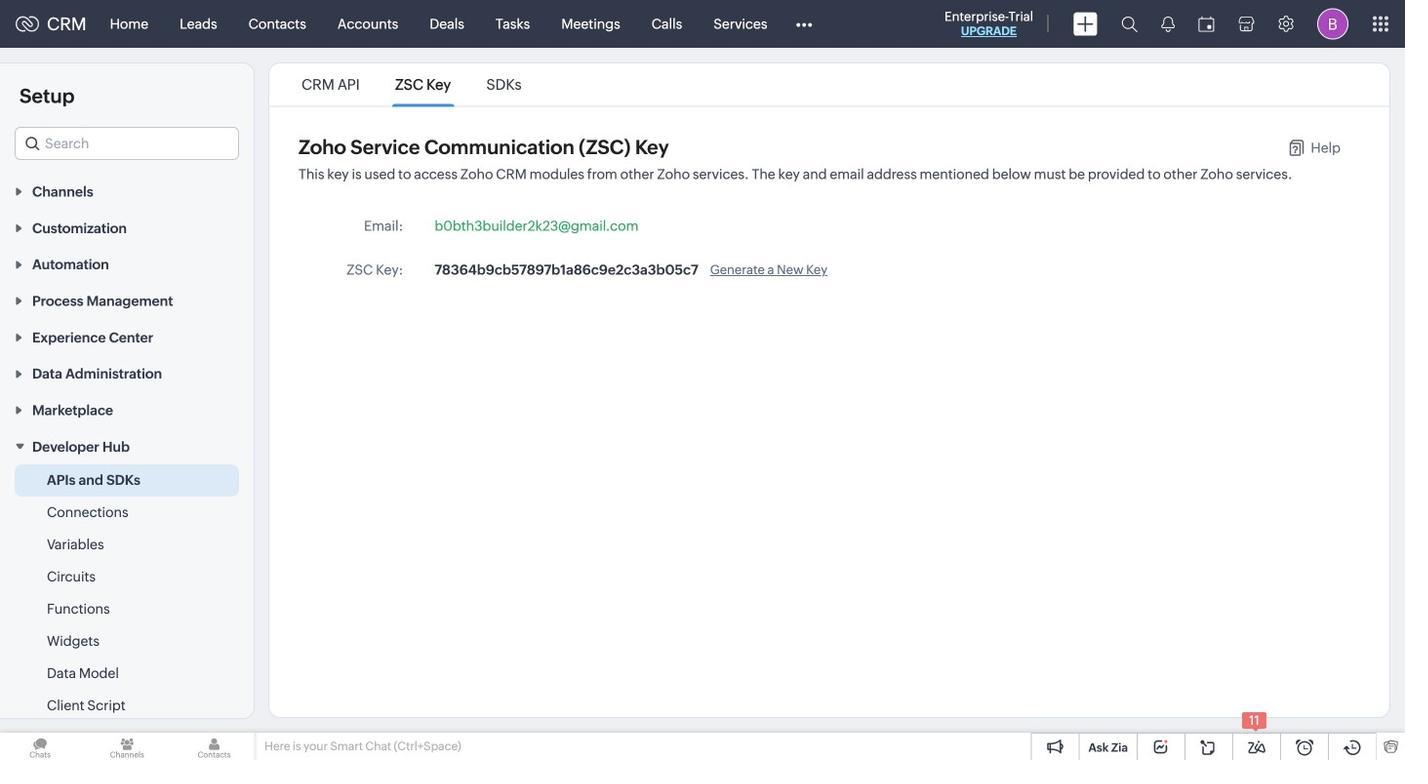 Task type: locate. For each thing, give the bounding box(es) containing it.
Other Modules field
[[783, 8, 825, 40]]

contacts image
[[174, 733, 254, 760]]

create menu element
[[1062, 0, 1109, 47]]

profile image
[[1317, 8, 1349, 40]]

search element
[[1109, 0, 1149, 48]]

signals image
[[1161, 16, 1175, 32]]

chats image
[[0, 733, 80, 760]]

list
[[284, 63, 539, 106]]

None field
[[15, 127, 239, 160]]

region
[[0, 464, 254, 722]]

create menu image
[[1073, 12, 1098, 36]]

search image
[[1121, 16, 1138, 32]]



Task type: vqa. For each thing, say whether or not it's contained in the screenshot.
'Search' element
yes



Task type: describe. For each thing, give the bounding box(es) containing it.
logo image
[[16, 16, 39, 32]]

Search text field
[[16, 128, 238, 159]]

calendar image
[[1198, 16, 1215, 32]]

channels image
[[87, 733, 167, 760]]

profile element
[[1306, 0, 1360, 47]]

signals element
[[1149, 0, 1187, 48]]



